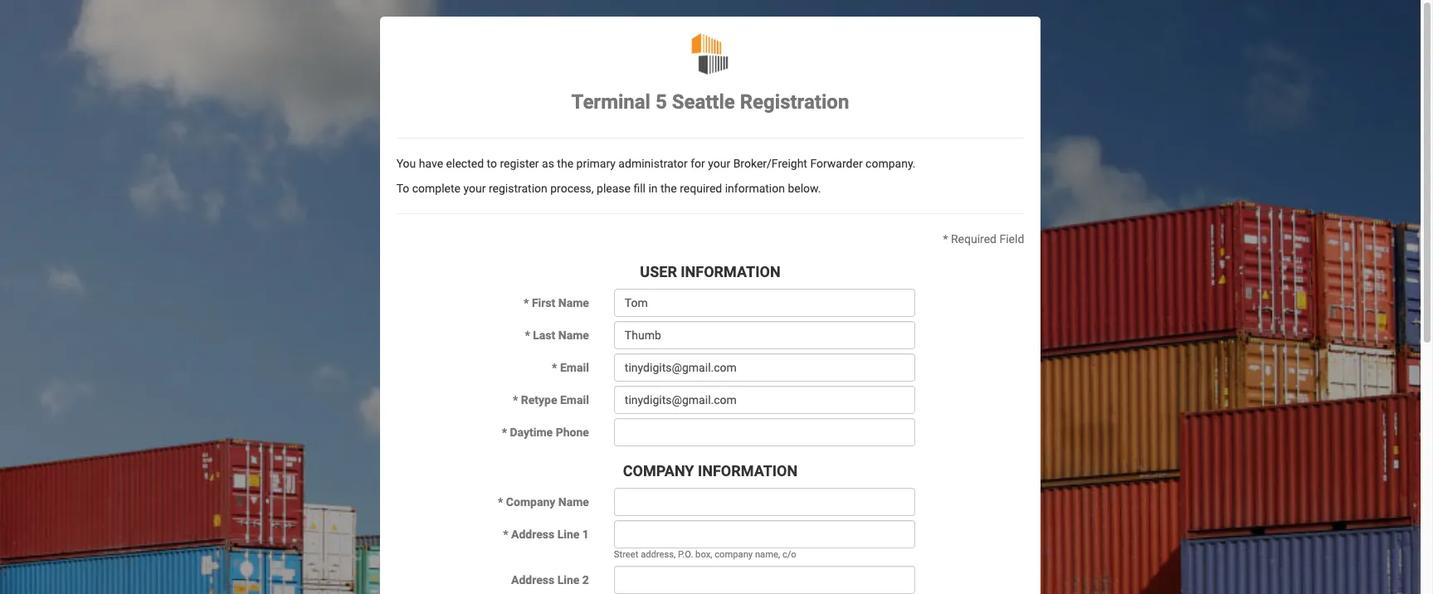 Task type: describe. For each thing, give the bounding box(es) containing it.
seattle
[[672, 90, 735, 114]]

company
[[715, 549, 753, 560]]

in
[[648, 182, 658, 195]]

please
[[597, 182, 631, 195]]

* for * email
[[552, 361, 557, 374]]

you have elected to register as the primary administrator for your broker/freight forwarder company.
[[396, 157, 916, 170]]

5
[[656, 90, 667, 114]]

* last name
[[525, 329, 589, 342]]

* for * company name
[[498, 495, 503, 509]]

* Daytime Phone text field
[[614, 418, 916, 447]]

p.o.
[[678, 549, 693, 560]]

retype
[[521, 394, 557, 407]]

* address line 1
[[503, 528, 589, 541]]

* Retype Email text field
[[614, 386, 916, 414]]

administrator
[[619, 157, 688, 170]]

process,
[[550, 182, 594, 195]]

primary
[[576, 157, 616, 170]]

* for * address line 1
[[503, 528, 508, 541]]

registration
[[740, 90, 849, 114]]

* Company Name text field
[[614, 488, 916, 516]]

register
[[500, 157, 539, 170]]

* for * retype email
[[513, 394, 518, 407]]

Address Line 2 text field
[[614, 566, 916, 594]]

1
[[582, 528, 589, 541]]

* for * last name
[[525, 329, 530, 342]]

broker/freight
[[733, 157, 807, 170]]

first
[[532, 296, 555, 310]]

company.
[[866, 157, 916, 170]]

company information
[[623, 462, 798, 480]]

have
[[419, 157, 443, 170]]

fill
[[634, 182, 646, 195]]

information
[[725, 182, 785, 195]]

* first name
[[524, 296, 589, 310]]

address,
[[641, 549, 676, 560]]

* First Name text field
[[614, 289, 916, 317]]

* for * first name
[[524, 296, 529, 310]]

required
[[680, 182, 722, 195]]

2
[[582, 573, 589, 587]]

below.
[[788, 182, 821, 195]]

terminal 5 seattle registration
[[571, 90, 849, 114]]

box,
[[696, 549, 712, 560]]

* Email text field
[[614, 354, 916, 382]]

0 vertical spatial your
[[708, 157, 730, 170]]

street
[[614, 549, 638, 560]]

* required field
[[943, 233, 1024, 246]]

* Last Name text field
[[614, 321, 916, 350]]

1 line from the top
[[557, 528, 580, 541]]



Task type: locate. For each thing, give the bounding box(es) containing it.
0 horizontal spatial company
[[506, 495, 555, 509]]

0 vertical spatial information
[[681, 263, 781, 281]]

1 horizontal spatial your
[[708, 157, 730, 170]]

c/o
[[782, 549, 796, 560]]

0 vertical spatial company
[[623, 462, 694, 480]]

address line 2
[[511, 573, 589, 587]]

* left required
[[943, 233, 948, 246]]

street address, p.o. box, company name, c/o
[[614, 549, 796, 560]]

2 line from the top
[[557, 573, 580, 587]]

information for user information
[[681, 263, 781, 281]]

* retype email
[[513, 394, 589, 407]]

2 name from the top
[[558, 329, 589, 342]]

0 vertical spatial line
[[557, 528, 580, 541]]

the right as
[[557, 157, 574, 170]]

0 horizontal spatial the
[[557, 157, 574, 170]]

your right for
[[708, 157, 730, 170]]

information up * company name text box
[[698, 462, 798, 480]]

terminal
[[571, 90, 651, 114]]

1 email from the top
[[560, 361, 589, 374]]

line left 1
[[557, 528, 580, 541]]

the right in
[[661, 182, 677, 195]]

2 vertical spatial name
[[558, 495, 589, 509]]

3 name from the top
[[558, 495, 589, 509]]

required
[[951, 233, 997, 246]]

information for company information
[[698, 462, 798, 480]]

1 vertical spatial email
[[560, 394, 589, 407]]

1 vertical spatial line
[[557, 573, 580, 587]]

registration
[[489, 182, 548, 195]]

* left first
[[524, 296, 529, 310]]

0 vertical spatial email
[[560, 361, 589, 374]]

last
[[533, 329, 555, 342]]

name for * last name
[[558, 329, 589, 342]]

2 address from the top
[[511, 573, 554, 587]]

information
[[681, 263, 781, 281], [698, 462, 798, 480]]

* for * required field
[[943, 233, 948, 246]]

name
[[558, 296, 589, 310], [558, 329, 589, 342], [558, 495, 589, 509]]

1 vertical spatial information
[[698, 462, 798, 480]]

line left 2
[[557, 573, 580, 587]]

address down '* address line 1'
[[511, 573, 554, 587]]

0 vertical spatial name
[[558, 296, 589, 310]]

* down * company name
[[503, 528, 508, 541]]

elected
[[446, 157, 484, 170]]

* left last
[[525, 329, 530, 342]]

daytime
[[510, 426, 553, 439]]

complete
[[412, 182, 461, 195]]

* left daytime in the left of the page
[[502, 426, 507, 439]]

name right last
[[558, 329, 589, 342]]

user
[[640, 263, 677, 281]]

name for * company name
[[558, 495, 589, 509]]

address down * company name
[[511, 528, 554, 541]]

as
[[542, 157, 554, 170]]

email down * last name
[[560, 361, 589, 374]]

field
[[1000, 233, 1024, 246]]

to
[[487, 157, 497, 170]]

*
[[943, 233, 948, 246], [524, 296, 529, 310], [525, 329, 530, 342], [552, 361, 557, 374], [513, 394, 518, 407], [502, 426, 507, 439], [498, 495, 503, 509], [503, 528, 508, 541]]

address
[[511, 528, 554, 541], [511, 573, 554, 587]]

company
[[623, 462, 694, 480], [506, 495, 555, 509]]

1 horizontal spatial company
[[623, 462, 694, 480]]

1 vertical spatial address
[[511, 573, 554, 587]]

1 vertical spatial name
[[558, 329, 589, 342]]

to
[[396, 182, 409, 195]]

information up * first name text box
[[681, 263, 781, 281]]

* for * daytime phone
[[502, 426, 507, 439]]

name,
[[755, 549, 780, 560]]

* daytime phone
[[502, 426, 589, 439]]

for
[[691, 157, 705, 170]]

email up phone
[[560, 394, 589, 407]]

1 vertical spatial company
[[506, 495, 555, 509]]

name up 1
[[558, 495, 589, 509]]

0 vertical spatial the
[[557, 157, 574, 170]]

1 address from the top
[[511, 528, 554, 541]]

0 vertical spatial address
[[511, 528, 554, 541]]

forwarder
[[810, 157, 863, 170]]

phone
[[556, 426, 589, 439]]

name right first
[[558, 296, 589, 310]]

1 name from the top
[[558, 296, 589, 310]]

* left retype
[[513, 394, 518, 407]]

name for * first name
[[558, 296, 589, 310]]

* company name
[[498, 495, 589, 509]]

* Address Line 1 text field
[[614, 520, 916, 549]]

your down elected
[[463, 182, 486, 195]]

* up '* address line 1'
[[498, 495, 503, 509]]

2 email from the top
[[560, 394, 589, 407]]

* down * last name
[[552, 361, 557, 374]]

email
[[560, 361, 589, 374], [560, 394, 589, 407]]

0 horizontal spatial your
[[463, 182, 486, 195]]

to complete your registration process, please fill in the required information below.
[[396, 182, 821, 195]]

1 vertical spatial the
[[661, 182, 677, 195]]

1 horizontal spatial the
[[661, 182, 677, 195]]

you
[[396, 157, 416, 170]]

the
[[557, 157, 574, 170], [661, 182, 677, 195]]

* email
[[552, 361, 589, 374]]

line
[[557, 528, 580, 541], [557, 573, 580, 587]]

user information
[[640, 263, 781, 281]]

your
[[708, 157, 730, 170], [463, 182, 486, 195]]

1 vertical spatial your
[[463, 182, 486, 195]]



Task type: vqa. For each thing, say whether or not it's contained in the screenshot.
MARGINAL
no



